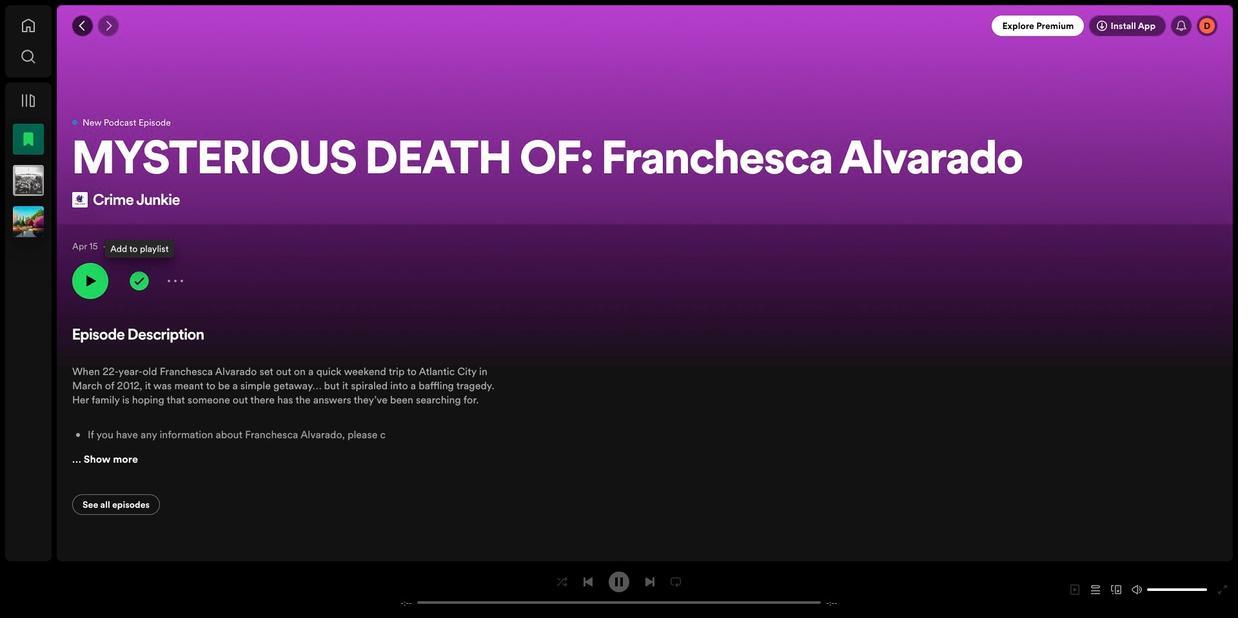 Task type: describe. For each thing, give the bounding box(es) containing it.
2 group from the top
[[8, 160, 49, 201]]

search image
[[21, 49, 36, 65]]

go forward image
[[103, 21, 114, 31]]

home image
[[21, 18, 36, 34]]

1 group from the top
[[8, 119, 49, 160]]

player controls element
[[386, 572, 852, 609]]

mysterious death of: franchesca alvarado image
[[72, 192, 88, 207]]

connect to a device image
[[1112, 585, 1122, 596]]

pause image
[[614, 577, 625, 587]]



Task type: locate. For each thing, give the bounding box(es) containing it.
Disable repeat checkbox
[[666, 572, 686, 593]]

disable repeat image
[[671, 577, 681, 587]]

new podcast episode image
[[72, 120, 77, 125]]

volume high image
[[1132, 585, 1143, 596]]

next image
[[645, 577, 656, 587]]

main element
[[5, 5, 52, 562]]

mysterious death of: franchesca alvarado - crime junkie | podcast on spotify element
[[57, 5, 1234, 619]]

top bar and user menu element
[[57, 5, 1234, 46]]

go back image
[[77, 21, 88, 31]]

group
[[8, 119, 49, 160], [8, 160, 49, 201], [8, 201, 49, 243]]

what's new image
[[1177, 21, 1187, 31]]

enable shuffle image
[[557, 577, 568, 587]]

3 group from the top
[[8, 201, 49, 243]]

previous image
[[583, 577, 594, 587]]



Task type: vqa. For each thing, say whether or not it's contained in the screenshot.
third group from the top of the Main Element
yes



